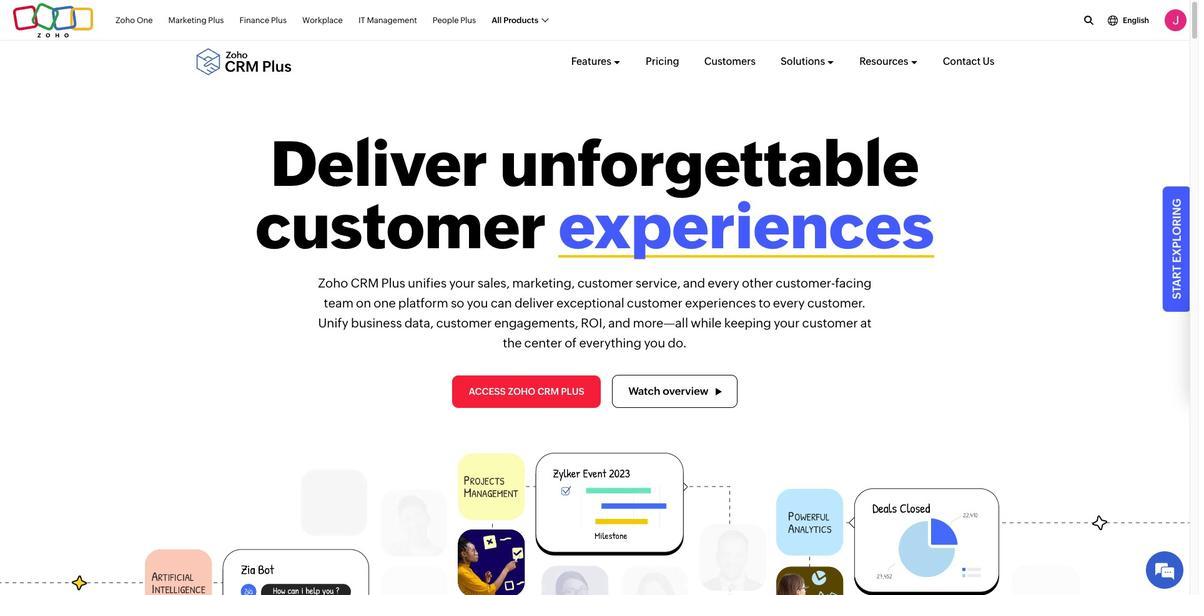 Task type: describe. For each thing, give the bounding box(es) containing it.
overview
[[663, 385, 709, 398]]

0 vertical spatial every
[[708, 276, 740, 290]]

start exploring
[[1170, 199, 1183, 300]]

so
[[451, 296, 464, 310]]

0 vertical spatial your
[[449, 276, 475, 290]]

marketing
[[168, 15, 207, 25]]

unifies
[[408, 276, 447, 290]]

engagements,
[[494, 316, 578, 330]]

1 horizontal spatial you
[[644, 336, 665, 350]]

0 horizontal spatial and
[[608, 316, 631, 330]]

1 vertical spatial your
[[774, 316, 800, 330]]

exceptional
[[557, 296, 625, 310]]

data,
[[405, 316, 434, 330]]

access zoho crm plus link
[[452, 376, 601, 409]]

to
[[759, 296, 771, 310]]

workplace
[[302, 15, 343, 25]]

plus for people plus
[[460, 15, 476, 25]]

zoho one link
[[116, 9, 153, 32]]

deliver
[[515, 296, 554, 310]]

workplace link
[[302, 9, 343, 32]]

start
[[1170, 266, 1183, 300]]

while
[[691, 316, 722, 330]]

customers
[[704, 55, 756, 67]]

us
[[983, 55, 995, 67]]

2 vertical spatial zoho
[[508, 386, 536, 397]]

service,
[[636, 276, 681, 290]]

roi,
[[581, 316, 606, 330]]

watch
[[629, 385, 661, 398]]

contact
[[943, 55, 981, 67]]

access zoho crm plus
[[469, 386, 584, 397]]

0 horizontal spatial you
[[467, 296, 488, 310]]

it management
[[358, 15, 417, 25]]

resources
[[860, 55, 909, 67]]

pricing link
[[646, 47, 679, 76]]

at
[[861, 316, 872, 330]]

watch overview
[[629, 385, 709, 398]]

plus for finance plus
[[271, 15, 287, 25]]

keeping
[[724, 316, 771, 330]]

everything
[[579, 336, 642, 350]]

marketing plus link
[[168, 9, 224, 32]]

contact us link
[[943, 47, 995, 76]]

center
[[524, 336, 562, 350]]

customer.
[[807, 296, 866, 310]]

facing
[[835, 276, 872, 290]]

of
[[565, 336, 577, 350]]

people plus
[[433, 15, 476, 25]]

one
[[137, 15, 153, 25]]

finance plus link
[[239, 9, 287, 32]]

deliver
[[271, 128, 488, 200]]

customer-
[[776, 276, 835, 290]]

can
[[491, 296, 512, 310]]

marketing plus
[[168, 15, 224, 25]]

features
[[571, 55, 612, 67]]

on
[[356, 296, 371, 310]]

marketing,
[[512, 276, 575, 290]]



Task type: locate. For each thing, give the bounding box(es) containing it.
every
[[708, 276, 740, 290], [773, 296, 805, 310]]

1 horizontal spatial crm
[[538, 386, 559, 397]]

plus up the one
[[381, 276, 405, 290]]

zoho for zoho one
[[116, 15, 135, 25]]

0 horizontal spatial your
[[449, 276, 475, 290]]

crm down center
[[538, 386, 559, 397]]

one
[[374, 296, 396, 310]]

2 horizontal spatial zoho
[[508, 386, 536, 397]]

customers link
[[704, 47, 756, 76]]

every right to
[[773, 296, 805, 310]]

1 vertical spatial crm
[[538, 386, 559, 397]]

other
[[742, 276, 773, 290]]

1 vertical spatial zoho
[[318, 276, 348, 290]]

every up experiences on the right of page
[[708, 276, 740, 290]]

all products link
[[492, 9, 548, 32]]

do.
[[668, 336, 687, 350]]

plus right the finance
[[271, 15, 287, 25]]

zoho crm plus unifies your sales, marketing, customer service, and every other customer-facing team on one platform so you can deliver exceptional customer experiences to every customer. unify business data, customer engagements, roi, and more—all while keeping your customer at the center of everything you do.
[[318, 276, 872, 350]]

0 horizontal spatial every
[[708, 276, 740, 290]]

and
[[683, 276, 705, 290], [608, 316, 631, 330]]

experiences
[[685, 296, 756, 310]]

crm inside zoho crm plus unifies your sales, marketing, customer service, and every other customer-facing team on one platform so you can deliver exceptional customer experiences to every customer. unify business data, customer engagements, roi, and more—all while keeping your customer at the center of everything you do.
[[351, 276, 379, 290]]

zoho up team
[[318, 276, 348, 290]]

plus
[[208, 15, 224, 25], [271, 15, 287, 25], [460, 15, 476, 25], [381, 276, 405, 290], [561, 386, 584, 397]]

solutions link
[[781, 47, 835, 76]]

0 vertical spatial and
[[683, 276, 705, 290]]

solutions
[[781, 55, 825, 67]]

you right so
[[467, 296, 488, 310]]

crm inside access zoho crm plus link
[[538, 386, 559, 397]]

0 vertical spatial you
[[467, 296, 488, 310]]

plus down of
[[561, 386, 584, 397]]

1 horizontal spatial your
[[774, 316, 800, 330]]

zoho inside zoho crm plus unifies your sales, marketing, customer service, and every other customer-facing team on one platform so you can deliver exceptional customer experiences to every customer. unify business data, customer engagements, roi, and more—all while keeping your customer at the center of everything you do.
[[318, 276, 348, 290]]

exploring
[[1170, 199, 1183, 263]]

contact us
[[943, 55, 995, 67]]

1 horizontal spatial and
[[683, 276, 705, 290]]

1 horizontal spatial zoho
[[318, 276, 348, 290]]

1 vertical spatial and
[[608, 316, 631, 330]]

your up so
[[449, 276, 475, 290]]

platform
[[398, 296, 448, 310]]

0 horizontal spatial zoho
[[116, 15, 135, 25]]

zoho crmplus logo image
[[195, 48, 292, 76]]

your right keeping
[[774, 316, 800, 330]]

the
[[503, 336, 522, 350]]

you
[[467, 296, 488, 310], [644, 336, 665, 350]]

plus inside zoho crm plus unifies your sales, marketing, customer service, and every other customer-facing team on one platform so you can deliver exceptional customer experiences to every customer. unify business data, customer engagements, roi, and more—all while keeping your customer at the center of everything you do.
[[381, 276, 405, 290]]

0 vertical spatial crm
[[351, 276, 379, 290]]

all
[[492, 15, 502, 25]]

pricing
[[646, 55, 679, 67]]

plus right marketing
[[208, 15, 224, 25]]

team
[[324, 296, 354, 310]]

products
[[504, 15, 538, 25]]

unify
[[318, 316, 349, 330]]

1 vertical spatial you
[[644, 336, 665, 350]]

zoho for zoho crm plus unifies your sales, marketing, customer service, and every other customer-facing team on one platform so you can deliver exceptional customer experiences to every customer. unify business data, customer engagements, roi, and more—all while keeping your customer at the center of everything you do.
[[318, 276, 348, 290]]

finance
[[239, 15, 269, 25]]

it
[[358, 15, 365, 25]]

resources link
[[860, 47, 918, 76]]

more—all
[[633, 316, 688, 330]]

plus for marketing plus
[[208, 15, 224, 25]]

zoho
[[116, 15, 135, 25], [318, 276, 348, 290], [508, 386, 536, 397]]

finance plus
[[239, 15, 287, 25]]

1 horizontal spatial every
[[773, 296, 805, 310]]

zoho left one
[[116, 15, 135, 25]]

management
[[367, 15, 417, 25]]

it management link
[[358, 9, 417, 32]]

english
[[1123, 16, 1149, 25]]

people plus link
[[433, 9, 476, 32]]

zoho one
[[116, 15, 153, 25]]

you down more—all
[[644, 336, 665, 350]]

0 horizontal spatial crm
[[351, 276, 379, 290]]

crm
[[351, 276, 379, 290], [538, 386, 559, 397]]

crm up on
[[351, 276, 379, 290]]

people
[[433, 15, 459, 25]]

access
[[469, 386, 506, 397]]

and up the everything
[[608, 316, 631, 330]]

james peterson image
[[1165, 9, 1187, 31]]

your
[[449, 276, 475, 290], [774, 316, 800, 330]]

business
[[351, 316, 402, 330]]

all products
[[492, 15, 538, 25]]

features link
[[571, 47, 621, 76]]

1 vertical spatial every
[[773, 296, 805, 310]]

customer
[[256, 191, 546, 262], [578, 276, 633, 290], [627, 296, 683, 310], [436, 316, 492, 330], [802, 316, 858, 330]]

and up experiences on the right of page
[[683, 276, 705, 290]]

sales,
[[478, 276, 510, 290]]

unforgettable
[[500, 128, 919, 200]]

0 vertical spatial zoho
[[116, 15, 135, 25]]

plus right the people
[[460, 15, 476, 25]]

zoho right access
[[508, 386, 536, 397]]

deliver unforgettable
[[271, 128, 919, 200]]



Task type: vqa. For each thing, say whether or not it's contained in the screenshot.
ZOHO BOOKINGS LOGO
no



